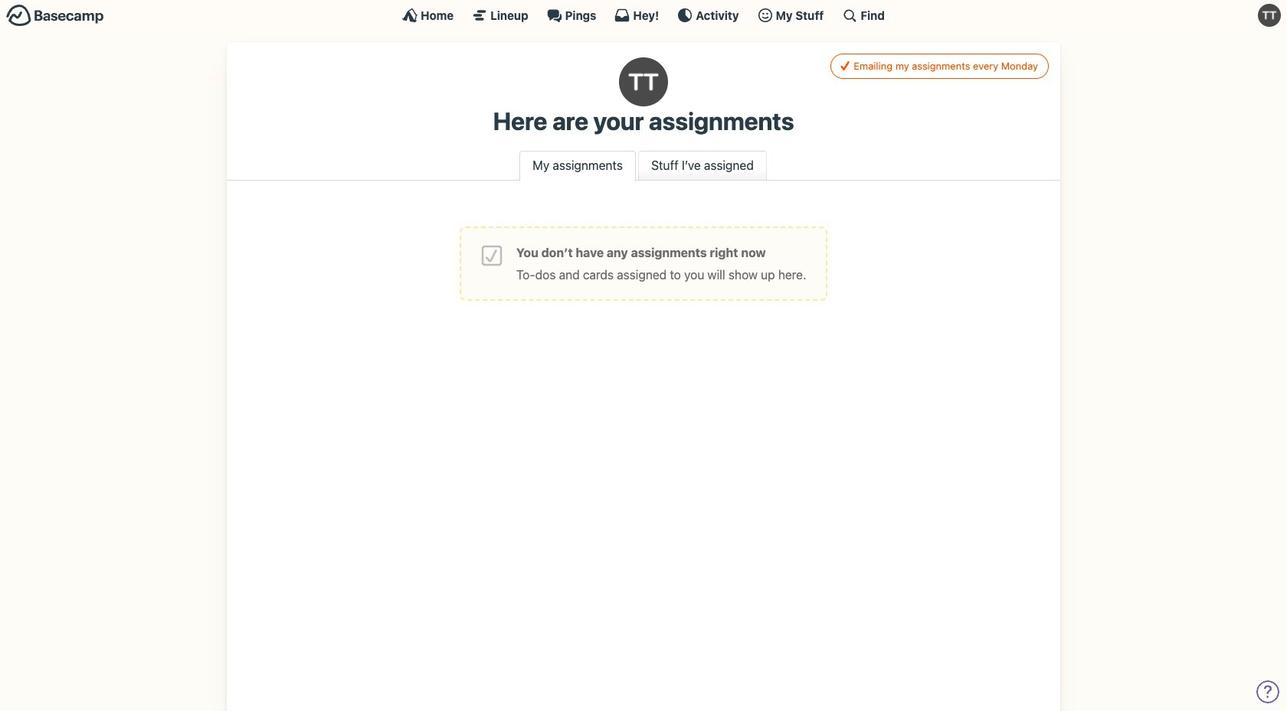 Task type: locate. For each thing, give the bounding box(es) containing it.
terry turtle image
[[1258, 4, 1281, 27]]

switch accounts image
[[6, 4, 104, 28]]

keyboard shortcut: ⌘ + / image
[[842, 8, 858, 23]]

main element
[[0, 0, 1287, 30]]



Task type: describe. For each thing, give the bounding box(es) containing it.
terry turtle image
[[619, 57, 668, 107]]



Task type: vqa. For each thing, say whether or not it's contained in the screenshot.
Switch accounts image
yes



